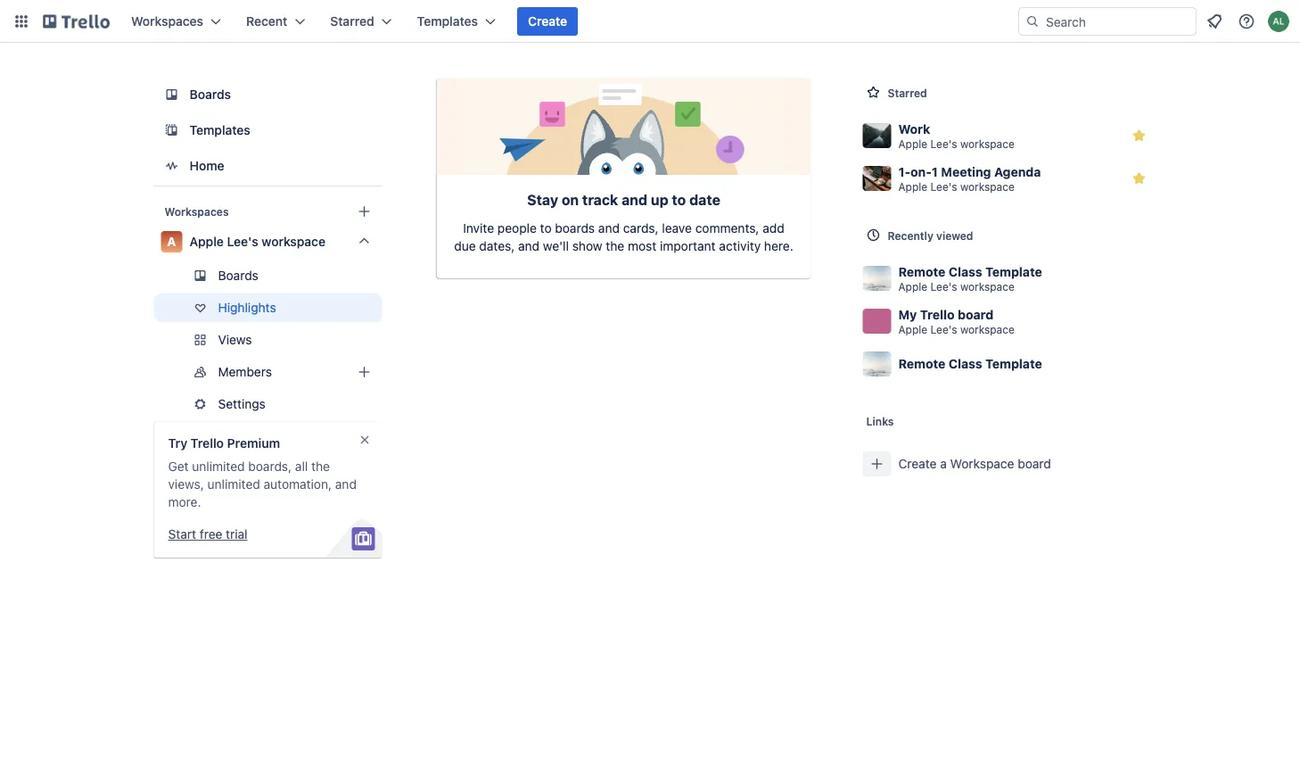Task type: vqa. For each thing, say whether or not it's contained in the screenshot.
right the "sm" icon
no



Task type: describe. For each thing, give the bounding box(es) containing it.
workspaces button
[[120, 7, 232, 36]]

template board image
[[161, 120, 182, 141]]

starred inside popup button
[[330, 14, 374, 29]]

lee's inside 'remote class template apple lee's workspace'
[[931, 281, 958, 293]]

automation,
[[264, 477, 332, 492]]

date
[[690, 191, 721, 208]]

members
[[218, 364, 272, 379]]

my
[[899, 307, 917, 322]]

search image
[[1026, 14, 1040, 29]]

remote class template apple lee's workspace
[[899, 264, 1043, 293]]

1 vertical spatial starred
[[888, 87, 928, 99]]

a
[[167, 234, 176, 249]]

apple inside 'remote class template apple lee's workspace'
[[899, 281, 928, 293]]

settings link
[[154, 390, 382, 418]]

recent button
[[236, 7, 316, 36]]

start free trial
[[168, 527, 248, 542]]

primary element
[[0, 0, 1301, 43]]

activity
[[720, 239, 761, 253]]

on
[[562, 191, 579, 208]]

class for remote class template apple lee's workspace
[[949, 264, 983, 279]]

and up show at the top left of the page
[[599, 221, 620, 236]]

workspace up highlights link
[[262, 234, 326, 249]]

start free trial button
[[168, 526, 248, 543]]

1 vertical spatial workspaces
[[165, 205, 229, 218]]

try trello premium get unlimited boards, all the views, unlimited automation, and more.
[[168, 436, 357, 509]]

trello for unlimited
[[191, 436, 224, 451]]

starred button
[[320, 7, 403, 36]]

1-on-1 meeting agenda apple lee's workspace
[[899, 164, 1042, 193]]

apple inside work apple lee's workspace
[[899, 138, 928, 150]]

remote for remote class template
[[899, 356, 946, 371]]

track
[[583, 191, 619, 208]]

1 vertical spatial templates
[[190, 123, 251, 137]]

boards
[[555, 221, 595, 236]]

lee's inside 1-on-1 meeting agenda apple lee's workspace
[[931, 181, 958, 193]]

members link
[[154, 358, 382, 386]]

home
[[190, 158, 224, 173]]

create for create
[[528, 14, 568, 29]]

due
[[454, 239, 476, 253]]

workspace inside 1-on-1 meeting agenda apple lee's workspace
[[961, 181, 1015, 193]]

a
[[941, 456, 947, 471]]

meeting
[[942, 164, 992, 179]]

apple right a
[[190, 234, 224, 249]]

home link
[[154, 150, 382, 182]]

class for remote class template
[[949, 356, 983, 371]]

create for create a workspace board
[[899, 456, 937, 471]]

workspace inside 'remote class template apple lee's workspace'
[[961, 281, 1015, 293]]

get
[[168, 459, 189, 474]]

open information menu image
[[1238, 12, 1256, 30]]

settings
[[218, 397, 266, 411]]

to inside invite people to boards and cards, leave comments, add due dates, and we'll show the most important activity here.
[[540, 221, 552, 236]]

workspace inside my trello board apple lee's workspace
[[961, 323, 1015, 336]]

work apple lee's workspace
[[899, 121, 1015, 150]]

Search field
[[1040, 8, 1197, 35]]

important
[[660, 239, 716, 253]]

remote class template
[[899, 356, 1043, 371]]

people
[[498, 221, 537, 236]]

workspaces inside workspaces popup button
[[131, 14, 203, 29]]

click to unstar work. it will be removed from your starred list. image
[[1131, 127, 1149, 145]]

my trello board apple lee's workspace
[[899, 307, 1015, 336]]

views link
[[154, 326, 382, 354]]

templates link
[[154, 114, 382, 146]]

dates,
[[479, 239, 515, 253]]

template for remote class template apple lee's workspace
[[986, 264, 1043, 279]]

views,
[[168, 477, 204, 492]]

and down people
[[518, 239, 540, 253]]

0 notifications image
[[1205, 11, 1226, 32]]

viewed
[[937, 229, 974, 242]]

show
[[573, 239, 603, 253]]

lee's up highlights
[[227, 234, 259, 249]]



Task type: locate. For each thing, give the bounding box(es) containing it.
boards link for views
[[154, 261, 382, 290]]

remote down recently viewed
[[899, 264, 946, 279]]

create
[[528, 14, 568, 29], [899, 456, 937, 471]]

boards link up highlights link
[[154, 261, 382, 290]]

agenda
[[995, 164, 1042, 179]]

0 vertical spatial the
[[606, 239, 625, 253]]

remote down my
[[899, 356, 946, 371]]

boards link up templates link
[[154, 79, 382, 111]]

remote inside 'remote class template apple lee's workspace'
[[899, 264, 946, 279]]

comments,
[[696, 221, 760, 236]]

1 vertical spatial class
[[949, 356, 983, 371]]

create button
[[518, 7, 578, 36]]

1
[[932, 164, 939, 179]]

0 vertical spatial class
[[949, 264, 983, 279]]

the inside try trello premium get unlimited boards, all the views, unlimited automation, and more.
[[311, 459, 330, 474]]

starred
[[330, 14, 374, 29], [888, 87, 928, 99]]

and inside try trello premium get unlimited boards, all the views, unlimited automation, and more.
[[335, 477, 357, 492]]

1 vertical spatial board
[[1018, 456, 1052, 471]]

trello right try
[[191, 436, 224, 451]]

0 vertical spatial board
[[958, 307, 994, 322]]

views
[[218, 332, 252, 347]]

trial
[[226, 527, 248, 542]]

boards up highlights
[[218, 268, 259, 283]]

to
[[672, 191, 686, 208], [540, 221, 552, 236]]

lee's up remote class template
[[931, 323, 958, 336]]

the left most
[[606, 239, 625, 253]]

templates
[[417, 14, 478, 29], [190, 123, 251, 137]]

back to home image
[[43, 7, 110, 36]]

1 horizontal spatial templates
[[417, 14, 478, 29]]

0 vertical spatial trello
[[921, 307, 955, 322]]

up
[[651, 191, 669, 208]]

0 vertical spatial templates
[[417, 14, 478, 29]]

board image
[[161, 84, 182, 105]]

free
[[200, 527, 223, 542]]

the
[[606, 239, 625, 253], [311, 459, 330, 474]]

add image
[[354, 361, 375, 383]]

0 vertical spatial to
[[672, 191, 686, 208]]

1 vertical spatial remote
[[899, 356, 946, 371]]

and left up
[[622, 191, 648, 208]]

trello for lee's
[[921, 307, 955, 322]]

lee's inside my trello board apple lee's workspace
[[931, 323, 958, 336]]

recently viewed
[[888, 229, 974, 242]]

template inside 'remote class template apple lee's workspace'
[[986, 264, 1043, 279]]

recent
[[246, 14, 288, 29]]

remote class template link
[[856, 343, 1161, 385]]

trello inside try trello premium get unlimited boards, all the views, unlimited automation, and more.
[[191, 436, 224, 451]]

stay
[[527, 191, 559, 208]]

more.
[[168, 495, 201, 509]]

workspace up meeting in the top of the page
[[961, 138, 1015, 150]]

workspaces
[[131, 14, 203, 29], [165, 205, 229, 218]]

create a workspace board
[[899, 456, 1052, 471]]

2 class from the top
[[949, 356, 983, 371]]

1 vertical spatial create
[[899, 456, 937, 471]]

we'll
[[543, 239, 569, 253]]

and
[[622, 191, 648, 208], [599, 221, 620, 236], [518, 239, 540, 253], [335, 477, 357, 492]]

0 horizontal spatial to
[[540, 221, 552, 236]]

1 horizontal spatial to
[[672, 191, 686, 208]]

boards link for home
[[154, 79, 382, 111]]

invite
[[463, 221, 494, 236]]

leave
[[662, 221, 692, 236]]

1 vertical spatial trello
[[191, 436, 224, 451]]

0 horizontal spatial starred
[[330, 14, 374, 29]]

to right up
[[672, 191, 686, 208]]

2 remote from the top
[[899, 356, 946, 371]]

create inside create a workspace board button
[[899, 456, 937, 471]]

workspace up remote class template
[[961, 323, 1015, 336]]

lee's down 1
[[931, 181, 958, 193]]

lee's up 1
[[931, 138, 958, 150]]

class down my trello board apple lee's workspace
[[949, 356, 983, 371]]

1 horizontal spatial starred
[[888, 87, 928, 99]]

remote for remote class template apple lee's workspace
[[899, 264, 946, 279]]

board right workspace
[[1018, 456, 1052, 471]]

0 vertical spatial workspaces
[[131, 14, 203, 29]]

workspace inside work apple lee's workspace
[[961, 138, 1015, 150]]

apple down on-
[[899, 181, 928, 193]]

1 class from the top
[[949, 264, 983, 279]]

work
[[899, 121, 931, 136]]

create a workspace board button
[[856, 443, 1161, 485]]

create a workspace image
[[354, 201, 375, 222]]

boards right board image at left
[[190, 87, 231, 102]]

highlights link
[[154, 294, 382, 322]]

workspace
[[951, 456, 1015, 471]]

all
[[295, 459, 308, 474]]

class
[[949, 264, 983, 279], [949, 356, 983, 371]]

workspaces up board image at left
[[131, 14, 203, 29]]

apple inside my trello board apple lee's workspace
[[899, 323, 928, 336]]

starred up work
[[888, 87, 928, 99]]

board inside create a workspace board button
[[1018, 456, 1052, 471]]

apple
[[899, 138, 928, 150], [899, 181, 928, 193], [190, 234, 224, 249], [899, 281, 928, 293], [899, 323, 928, 336]]

start
[[168, 527, 196, 542]]

templates button
[[407, 7, 507, 36]]

1 vertical spatial to
[[540, 221, 552, 236]]

1 boards link from the top
[[154, 79, 382, 111]]

the inside invite people to boards and cards, leave comments, add due dates, and we'll show the most important activity here.
[[606, 239, 625, 253]]

boards for views
[[218, 268, 259, 283]]

and right automation,
[[335, 477, 357, 492]]

1 horizontal spatial the
[[606, 239, 625, 253]]

template up my trello board apple lee's workspace
[[986, 264, 1043, 279]]

1 template from the top
[[986, 264, 1043, 279]]

template
[[986, 264, 1043, 279], [986, 356, 1043, 371]]

apple up my
[[899, 281, 928, 293]]

2 boards link from the top
[[154, 261, 382, 290]]

0 vertical spatial create
[[528, 14, 568, 29]]

templates right starred popup button at the left top of the page
[[417, 14, 478, 29]]

0 vertical spatial starred
[[330, 14, 374, 29]]

1 horizontal spatial create
[[899, 456, 937, 471]]

template down my trello board apple lee's workspace
[[986, 356, 1043, 371]]

apple lee's workspace
[[190, 234, 326, 249]]

1 vertical spatial unlimited
[[207, 477, 260, 492]]

trello
[[921, 307, 955, 322], [191, 436, 224, 451]]

class inside 'remote class template apple lee's workspace'
[[949, 264, 983, 279]]

lee's
[[931, 138, 958, 150], [931, 181, 958, 193], [227, 234, 259, 249], [931, 281, 958, 293], [931, 323, 958, 336]]

lee's up my trello board apple lee's workspace
[[931, 281, 958, 293]]

1 vertical spatial template
[[986, 356, 1043, 371]]

apple down my
[[899, 323, 928, 336]]

workspace
[[961, 138, 1015, 150], [961, 181, 1015, 193], [262, 234, 326, 249], [961, 281, 1015, 293], [961, 323, 1015, 336]]

1 vertical spatial boards
[[218, 268, 259, 283]]

0 horizontal spatial the
[[311, 459, 330, 474]]

1 horizontal spatial board
[[1018, 456, 1052, 471]]

board down 'remote class template apple lee's workspace'
[[958, 307, 994, 322]]

highlights
[[218, 300, 276, 315]]

0 vertical spatial template
[[986, 264, 1043, 279]]

1 vertical spatial the
[[311, 459, 330, 474]]

trello inside my trello board apple lee's workspace
[[921, 307, 955, 322]]

workspaces up a
[[165, 205, 229, 218]]

unlimited down boards,
[[207, 477, 260, 492]]

invite people to boards and cards, leave comments, add due dates, and we'll show the most important activity here.
[[454, 221, 794, 253]]

the right the all
[[311, 459, 330, 474]]

class down the viewed
[[949, 264, 983, 279]]

home image
[[161, 155, 182, 177]]

0 vertical spatial remote
[[899, 264, 946, 279]]

links
[[867, 415, 894, 427]]

boards
[[190, 87, 231, 102], [218, 268, 259, 283]]

boards link
[[154, 79, 382, 111], [154, 261, 382, 290]]

unlimited
[[192, 459, 245, 474], [207, 477, 260, 492]]

templates up home
[[190, 123, 251, 137]]

remote
[[899, 264, 946, 279], [899, 356, 946, 371]]

lee's inside work apple lee's workspace
[[931, 138, 958, 150]]

trello right my
[[921, 307, 955, 322]]

try
[[168, 436, 188, 451]]

here.
[[765, 239, 794, 253]]

workspace up my trello board apple lee's workspace
[[961, 281, 1015, 293]]

boards,
[[248, 459, 292, 474]]

0 vertical spatial unlimited
[[192, 459, 245, 474]]

1 horizontal spatial trello
[[921, 307, 955, 322]]

2 template from the top
[[986, 356, 1043, 371]]

most
[[628, 239, 657, 253]]

1 remote from the top
[[899, 264, 946, 279]]

0 horizontal spatial board
[[958, 307, 994, 322]]

apple lee (applelee29) image
[[1269, 11, 1290, 32]]

template for remote class template
[[986, 356, 1043, 371]]

boards for home
[[190, 87, 231, 102]]

create inside create button
[[528, 14, 568, 29]]

1 vertical spatial boards link
[[154, 261, 382, 290]]

board
[[958, 307, 994, 322], [1018, 456, 1052, 471]]

add
[[763, 221, 785, 236]]

to up we'll
[[540, 221, 552, 236]]

cards,
[[623, 221, 659, 236]]

click to unstar 1-on-1 meeting agenda. it will be removed from your starred list. image
[[1131, 170, 1149, 187]]

apple inside 1-on-1 meeting agenda apple lee's workspace
[[899, 181, 928, 193]]

unlimited up views,
[[192, 459, 245, 474]]

workspace down meeting in the top of the page
[[961, 181, 1015, 193]]

0 horizontal spatial trello
[[191, 436, 224, 451]]

recently
[[888, 229, 934, 242]]

on-
[[911, 164, 932, 179]]

0 vertical spatial boards
[[190, 87, 231, 102]]

0 horizontal spatial create
[[528, 14, 568, 29]]

apple down work
[[899, 138, 928, 150]]

board inside my trello board apple lee's workspace
[[958, 307, 994, 322]]

templates inside popup button
[[417, 14, 478, 29]]

0 horizontal spatial templates
[[190, 123, 251, 137]]

premium
[[227, 436, 280, 451]]

stay on track and up to date
[[527, 191, 721, 208]]

1-
[[899, 164, 911, 179]]

starred right recent dropdown button in the top of the page
[[330, 14, 374, 29]]

0 vertical spatial boards link
[[154, 79, 382, 111]]



